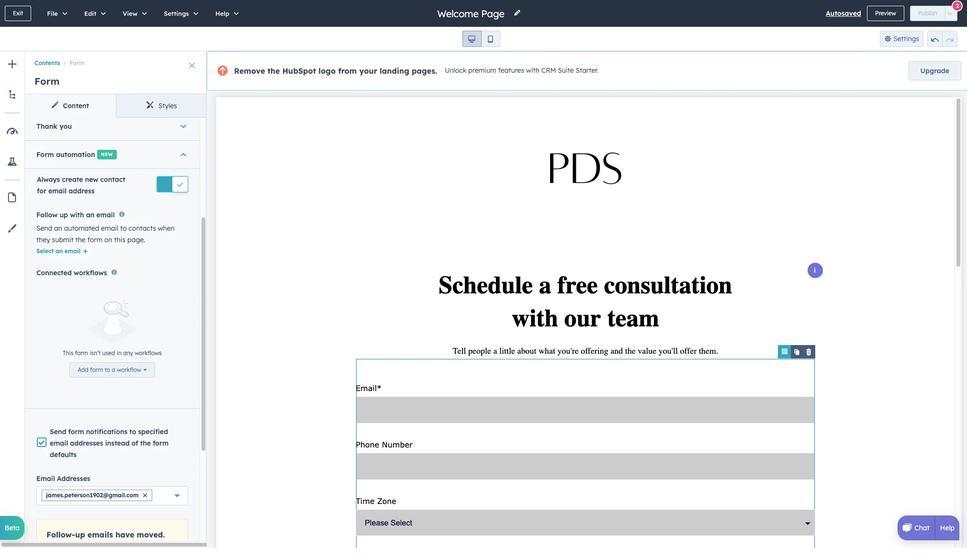 Task type: vqa. For each thing, say whether or not it's contained in the screenshot.
help
yes



Task type: describe. For each thing, give the bounding box(es) containing it.
your
[[359, 66, 377, 76]]

defaults
[[50, 451, 77, 460]]

any
[[123, 350, 133, 357]]

automation
[[56, 150, 95, 159]]

suite
[[558, 66, 574, 75]]

1 vertical spatial settings button
[[880, 31, 924, 47]]

specified
[[138, 428, 168, 437]]

features
[[499, 66, 525, 75]]

connected workflows
[[36, 269, 107, 278]]

1 vertical spatial help
[[941, 524, 955, 533]]

page.
[[127, 236, 145, 244]]

contents button
[[34, 60, 60, 67]]

follow
[[36, 211, 58, 219]]

edit
[[84, 10, 96, 17]]

form for to
[[90, 367, 103, 374]]

form down the specified
[[153, 439, 169, 448]]

exit link
[[5, 6, 31, 21]]

in
[[117, 350, 122, 357]]

logo
[[319, 66, 336, 76]]

beta
[[5, 524, 20, 533]]

edit button
[[74, 0, 113, 27]]

form inside the follow-up emails have moved. tab panel
[[36, 150, 54, 159]]

workflows inside alert
[[135, 350, 162, 357]]

the for send form notifications to specified email addresses instead of the form defaults
[[140, 439, 151, 448]]

to inside send an automated email to contacts when they submit the form on this page.
[[120, 224, 127, 233]]

publish
[[919, 10, 938, 17]]

connected
[[36, 269, 72, 278]]

have
[[116, 530, 134, 540]]

pages.
[[412, 66, 437, 76]]

email up send an automated email to contacts when they submit the form on this page.
[[96, 211, 115, 219]]

instead
[[105, 439, 130, 448]]

help inside button
[[215, 10, 230, 17]]

1 horizontal spatial settings
[[894, 34, 920, 43]]

send form notifications to specified email addresses instead of the form defaults
[[50, 428, 169, 460]]

create
[[62, 175, 83, 184]]

email inside 'send form notifications to specified email addresses instead of the form defaults'
[[50, 439, 68, 448]]

workflow
[[117, 367, 141, 374]]

content
[[63, 102, 89, 110]]

form button
[[60, 60, 85, 67]]

contents
[[34, 60, 60, 67]]

the for send an automated email to contacts when they submit the form on this page.
[[75, 236, 86, 244]]

styles link
[[116, 94, 207, 117]]

emails
[[88, 530, 113, 540]]

unlock
[[445, 66, 467, 75]]

new
[[101, 151, 113, 157]]

follow-up emails have moved.
[[46, 530, 165, 540]]

this
[[63, 350, 73, 357]]

unlock premium features with crm suite starter.
[[445, 66, 599, 75]]

remove the hubspot logo from your landing pages.
[[234, 66, 437, 76]]

follow up with an email element
[[36, 223, 188, 257]]

add
[[78, 367, 89, 374]]

used
[[102, 350, 115, 357]]

email inside send an automated email to contacts when they submit the form on this page.
[[101, 224, 118, 233]]

james.peterson1902@gmail.com button
[[36, 487, 188, 506]]

you
[[59, 122, 72, 131]]

close image
[[189, 63, 195, 69]]

upgrade
[[921, 67, 950, 75]]

send an automated email to contacts when they submit the form on this page.
[[36, 224, 175, 244]]

crm
[[542, 66, 556, 75]]

0 horizontal spatial settings
[[164, 10, 189, 17]]

add form to a workflow button
[[69, 363, 155, 378]]

1 group from the left
[[463, 31, 500, 47]]

styles
[[158, 102, 177, 110]]

premium
[[469, 66, 497, 75]]

help button
[[205, 0, 246, 27]]

file button
[[37, 0, 74, 27]]

of
[[132, 439, 138, 448]]

0 vertical spatial form
[[70, 60, 85, 67]]

hubspot
[[282, 66, 316, 76]]

form for notifications
[[68, 428, 84, 437]]

select an email
[[36, 248, 81, 255]]



Task type: locate. For each thing, give the bounding box(es) containing it.
2 vertical spatial form
[[36, 150, 54, 159]]

0 horizontal spatial workflows
[[74, 269, 107, 278]]

up
[[60, 211, 68, 219], [75, 530, 85, 540]]

email
[[48, 187, 67, 195], [96, 211, 115, 219], [101, 224, 118, 233], [65, 248, 81, 255], [50, 439, 68, 448]]

address
[[69, 187, 95, 195]]

caret image
[[181, 121, 186, 131], [181, 150, 186, 159]]

0 vertical spatial an
[[86, 211, 94, 219]]

email inside the select an email 'button'
[[65, 248, 81, 255]]

the
[[268, 66, 280, 76], [75, 236, 86, 244], [140, 439, 151, 448]]

to
[[120, 224, 127, 233], [105, 367, 110, 374], [129, 428, 136, 437]]

0 vertical spatial the
[[268, 66, 280, 76]]

tab list
[[25, 94, 207, 118]]

this
[[114, 236, 126, 244]]

contact
[[100, 175, 125, 184]]

an for automated
[[54, 224, 62, 233]]

thank
[[36, 122, 57, 131]]

alert
[[36, 300, 188, 378]]

2
[[957, 2, 960, 9]]

form
[[87, 236, 103, 244], [75, 350, 88, 357], [90, 367, 103, 374], [68, 428, 84, 437], [153, 439, 169, 448]]

workflows right any
[[135, 350, 162, 357]]

group down publish group
[[928, 31, 958, 47]]

with up automated
[[70, 211, 84, 219]]

with inside the follow-up emails have moved. tab panel
[[70, 211, 84, 219]]

navigation containing contents
[[25, 51, 207, 69]]

upgrade link
[[909, 61, 962, 80]]

view button
[[113, 0, 154, 27]]

1 vertical spatial with
[[70, 211, 84, 219]]

form left on
[[87, 236, 103, 244]]

email up on
[[101, 224, 118, 233]]

isn't
[[90, 350, 101, 357]]

submit
[[52, 236, 74, 244]]

with
[[526, 66, 540, 75], [70, 211, 84, 219]]

follow up with an email
[[36, 211, 115, 219]]

group
[[463, 31, 500, 47], [928, 31, 958, 47]]

form right add
[[90, 367, 103, 374]]

a
[[112, 367, 115, 374]]

send for send an automated email to contacts when they submit the form on this page.
[[36, 224, 52, 233]]

chat
[[915, 524, 930, 533]]

0 vertical spatial to
[[120, 224, 127, 233]]

autosaved button
[[826, 8, 862, 19]]

None field
[[437, 7, 508, 20]]

1 vertical spatial an
[[54, 224, 62, 233]]

this form isn't used in any workflows
[[63, 350, 162, 357]]

the right remove
[[268, 66, 280, 76]]

navigation
[[25, 51, 207, 69]]

0 horizontal spatial to
[[105, 367, 110, 374]]

preview
[[876, 10, 897, 17]]

email
[[36, 475, 55, 483]]

0 vertical spatial settings
[[164, 10, 189, 17]]

alert inside the follow-up emails have moved. tab panel
[[36, 300, 188, 378]]

2 vertical spatial the
[[140, 439, 151, 448]]

new
[[85, 175, 98, 184]]

form right contents
[[70, 60, 85, 67]]

2 group from the left
[[928, 31, 958, 47]]

1 horizontal spatial with
[[526, 66, 540, 75]]

to left a on the bottom of page
[[105, 367, 110, 374]]

landing
[[380, 66, 410, 76]]

autosaved
[[826, 9, 862, 18]]

thank you button
[[36, 112, 188, 140]]

1 horizontal spatial help
[[941, 524, 955, 533]]

1 horizontal spatial group
[[928, 31, 958, 47]]

1 vertical spatial settings
[[894, 34, 920, 43]]

form automation
[[36, 150, 95, 159]]

to inside 'send form notifications to specified email addresses instead of the form defaults'
[[129, 428, 136, 437]]

0 vertical spatial caret image
[[181, 121, 186, 131]]

the down automated
[[75, 236, 86, 244]]

select an email button
[[36, 246, 91, 257]]

workflows down the select an email 'button'
[[74, 269, 107, 278]]

select
[[36, 248, 54, 255]]

group up premium
[[463, 31, 500, 47]]

preview button
[[867, 6, 905, 21]]

up for follow-
[[75, 530, 85, 540]]

the inside send an automated email to contacts when they submit the form on this page.
[[75, 236, 86, 244]]

0 vertical spatial workflows
[[74, 269, 107, 278]]

1 vertical spatial to
[[105, 367, 110, 374]]

1 vertical spatial the
[[75, 236, 86, 244]]

moved.
[[137, 530, 165, 540]]

settings right view button
[[164, 10, 189, 17]]

caret image for follow up with an email
[[181, 150, 186, 159]]

alert containing this form isn't used in any workflows
[[36, 300, 188, 378]]

0 horizontal spatial the
[[75, 236, 86, 244]]

0 vertical spatial send
[[36, 224, 52, 233]]

email down submit
[[65, 248, 81, 255]]

an up submit
[[54, 224, 62, 233]]

james.peterson1902@gmail.com
[[46, 492, 139, 499]]

up left emails
[[75, 530, 85, 540]]

with left the crm
[[526, 66, 540, 75]]

help
[[215, 10, 230, 17], [941, 524, 955, 533]]

0 horizontal spatial settings button
[[154, 0, 205, 27]]

send inside 'send form notifications to specified email addresses instead of the form defaults'
[[50, 428, 66, 437]]

2 horizontal spatial to
[[129, 428, 136, 437]]

always
[[37, 175, 60, 184]]

from
[[338, 66, 357, 76]]

thank you
[[36, 122, 72, 131]]

file
[[47, 10, 58, 17]]

up right follow
[[60, 211, 68, 219]]

caret image inside thank you dropdown button
[[181, 121, 186, 131]]

tab list containing content
[[25, 94, 207, 118]]

add form to a workflow
[[78, 367, 141, 374]]

follow-
[[46, 530, 75, 540]]

0 horizontal spatial with
[[70, 211, 84, 219]]

settings button
[[154, 0, 205, 27], [880, 31, 924, 47]]

1 vertical spatial caret image
[[181, 150, 186, 159]]

the right of
[[140, 439, 151, 448]]

addresses
[[70, 439, 103, 448]]

an inside 'button'
[[56, 248, 63, 255]]

0 horizontal spatial group
[[463, 31, 500, 47]]

notifications
[[86, 428, 128, 437]]

when
[[158, 224, 175, 233]]

1 vertical spatial send
[[50, 428, 66, 437]]

caret image for always create new contact for email address
[[181, 121, 186, 131]]

an down submit
[[56, 248, 63, 255]]

to inside popup button
[[105, 367, 110, 374]]

exit
[[13, 10, 23, 17]]

view
[[123, 10, 138, 17]]

up for follow
[[60, 211, 68, 219]]

email addresses
[[36, 475, 90, 483]]

workflows
[[74, 269, 107, 278], [135, 350, 162, 357]]

send inside send an automated email to contacts when they submit the form on this page.
[[36, 224, 52, 233]]

0 horizontal spatial up
[[60, 211, 68, 219]]

always create new contact for email address
[[37, 175, 125, 195]]

email down always
[[48, 187, 67, 195]]

follow-up emails have moved. tab panel
[[25, 0, 207, 548]]

form inside popup button
[[90, 367, 103, 374]]

form for isn't
[[75, 350, 88, 357]]

settings down preview button
[[894, 34, 920, 43]]

0 vertical spatial help
[[215, 10, 230, 17]]

2 horizontal spatial the
[[268, 66, 280, 76]]

form right this
[[75, 350, 88, 357]]

1 vertical spatial form
[[34, 75, 60, 87]]

contacts
[[129, 224, 156, 233]]

form inside send an automated email to contacts when they submit the form on this page.
[[87, 236, 103, 244]]

publish button
[[910, 6, 946, 21]]

1 horizontal spatial workflows
[[135, 350, 162, 357]]

1 horizontal spatial to
[[120, 224, 127, 233]]

0 vertical spatial with
[[526, 66, 540, 75]]

1 horizontal spatial up
[[75, 530, 85, 540]]

send up defaults
[[50, 428, 66, 437]]

0 horizontal spatial help
[[215, 10, 230, 17]]

form up always
[[36, 150, 54, 159]]

1 horizontal spatial settings button
[[880, 31, 924, 47]]

1 horizontal spatial the
[[140, 439, 151, 448]]

1 vertical spatial workflows
[[135, 350, 162, 357]]

remove
[[234, 66, 265, 76]]

1 vertical spatial up
[[75, 530, 85, 540]]

on
[[104, 236, 112, 244]]

send
[[36, 224, 52, 233], [50, 428, 66, 437]]

the inside 'send form notifications to specified email addresses instead of the form defaults'
[[140, 439, 151, 448]]

they
[[36, 236, 50, 244]]

email up defaults
[[50, 439, 68, 448]]

an inside send an automated email to contacts when they submit the form on this page.
[[54, 224, 62, 233]]

for
[[37, 187, 46, 195]]

form up the addresses on the left bottom of page
[[68, 428, 84, 437]]

0 vertical spatial up
[[60, 211, 68, 219]]

2 caret image from the top
[[181, 150, 186, 159]]

an for email
[[56, 248, 63, 255]]

to up of
[[129, 428, 136, 437]]

close image
[[143, 494, 147, 498]]

beta button
[[0, 516, 24, 540]]

addresses
[[57, 475, 90, 483]]

1 caret image from the top
[[181, 121, 186, 131]]

starter.
[[576, 66, 599, 75]]

email inside always create new contact for email address
[[48, 187, 67, 195]]

automated
[[64, 224, 99, 233]]

to up the this
[[120, 224, 127, 233]]

publish group
[[910, 6, 958, 21]]

2 vertical spatial an
[[56, 248, 63, 255]]

an up automated
[[86, 211, 94, 219]]

form down contents
[[34, 75, 60, 87]]

2 vertical spatial to
[[129, 428, 136, 437]]

0 vertical spatial settings button
[[154, 0, 205, 27]]

send up "they"
[[36, 224, 52, 233]]

send for send form notifications to specified email addresses instead of the form defaults
[[50, 428, 66, 437]]



